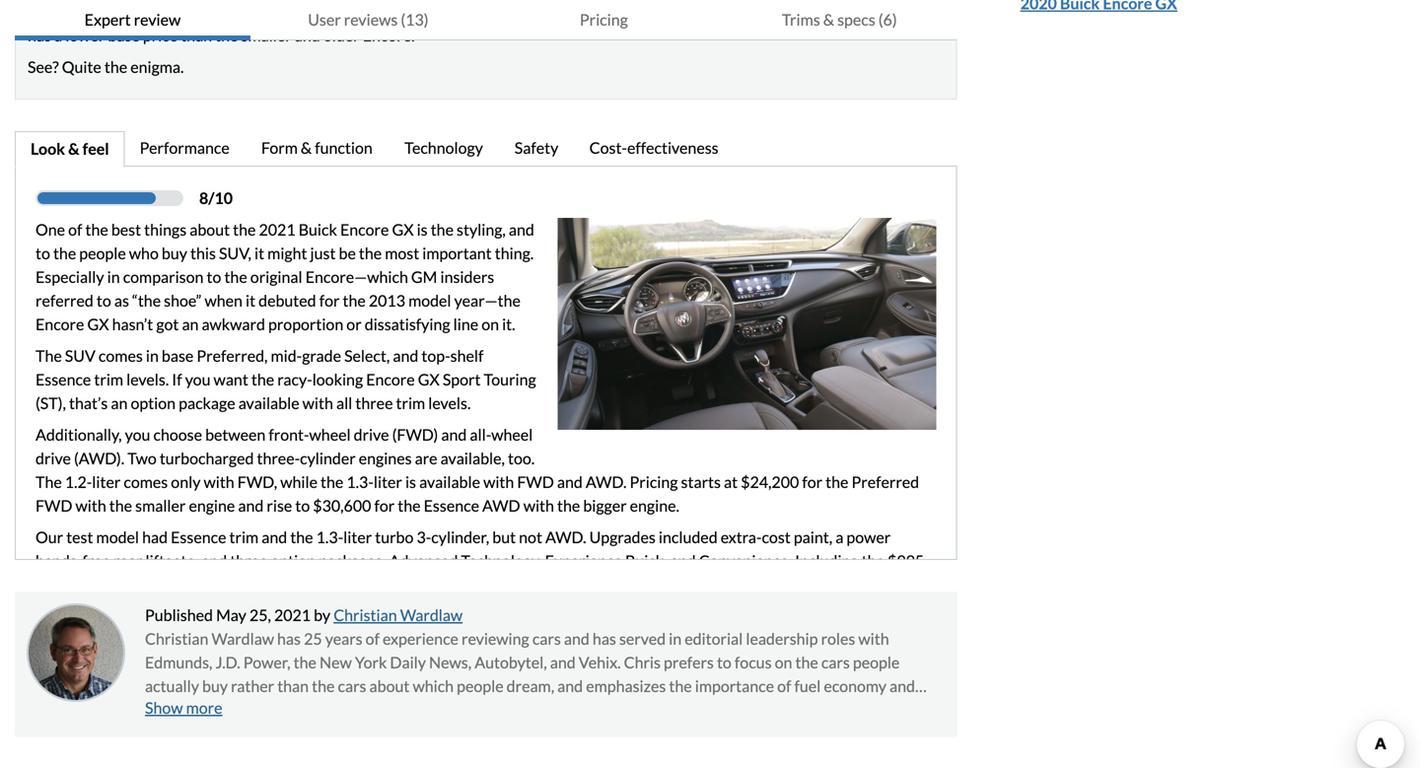 Task type: describe. For each thing, give the bounding box(es) containing it.
safety
[[515, 138, 559, 157]]

1 much from the left
[[208, 701, 246, 720]]

performance tab
[[125, 131, 247, 168]]

the down new
[[312, 677, 335, 696]]

encore—which
[[306, 267, 408, 287]]

is inside the one of the best things about the 2021 buick encore gx is the styling, and to the people who buy this suv, it might just be the most important thing. especially in comparison to the original encore—which gm insiders referred to as "the shoe" when it debuted for the 2013 model year—the encore gx hasn't got an awkward proportion or dissatisfying line on it.
[[417, 220, 428, 239]]

an inside the suv comes in base preferred, mid-grade select, and top-shelf essence trim levels. if you want the racy-looking encore gx sport touring (st), that's an option package available with all three trim levels.
[[111, 394, 128, 413]]

all
[[336, 394, 353, 413]]

want
[[214, 370, 248, 389]]

trims & specs (6)
[[782, 10, 898, 29]]

free
[[82, 552, 110, 571]]

model inside our test model had essence trim and the 1.3-liter turbo 3-cylinder, but not awd. upgrades included extra-cost paint, a power hands-free rear liftgate, and three option packages: advanced technology, experience buick, and convenience. including the $995 destination charge, the msrp came to $35,065.
[[96, 528, 139, 547]]

25
[[304, 630, 322, 649]]

1 vertical spatial encore
[[36, 315, 84, 334]]

cylinder
[[300, 449, 356, 468]]

the left 'best'
[[85, 220, 108, 239]]

are
[[415, 449, 438, 468]]

1 horizontal spatial for
[[374, 496, 395, 516]]

of up york
[[366, 630, 380, 649]]

of left four
[[865, 701, 879, 720]]

which
[[413, 677, 454, 696]]

gm
[[411, 267, 438, 287]]

prefers
[[664, 653, 714, 673]]

to inside additionally, you choose between front-wheel drive (fwd) and all-wheel drive (awd). two turbocharged three-cylinder engines are available, too. the 1.2-liter comes only with fwd, while the 1.3-liter is available with fwd and awd. pricing starts at $24,200 for the preferred fwd with the smaller engine and rise to $30,600 for the essence awd with the bigger engine.
[[295, 496, 310, 516]]

is right journalist, at the bottom of the page
[[780, 701, 791, 720]]

a inside our test model had essence trim and the 1.3-liter turbo 3-cylinder, but not awd. upgrades included extra-cost paint, a power hands-free rear liftgate, and three option packages: advanced technology, experience buick, and convenience. including the $995 destination charge, the msrp came to $35,065.
[[836, 528, 844, 547]]

with down 1.2-
[[75, 496, 106, 516]]

three inside the suv comes in base preferred, mid-grade select, and top-shelf essence trim levels. if you want the racy-looking encore gx sport touring (st), that's an option package available with all three trim levels.
[[356, 394, 393, 413]]

rather
[[231, 677, 274, 696]]

25,
[[250, 606, 271, 625]]

convenience.
[[699, 552, 792, 571]]

1.3- inside our test model had essence trim and the 1.3-liter turbo 3-cylinder, but not awd. upgrades included extra-cost paint, a power hands-free rear liftgate, and three option packages: advanced technology, experience buick, and convenience. including the $995 destination charge, the msrp came to $35,065.
[[316, 528, 344, 547]]

including
[[795, 552, 859, 571]]

packages:
[[319, 552, 386, 571]]

0 horizontal spatial cars
[[338, 677, 367, 696]]

but
[[493, 528, 516, 547]]

served
[[620, 630, 666, 649]]

is right car
[[403, 701, 414, 720]]

safety
[[145, 701, 187, 720]]

starts
[[681, 473, 721, 492]]

tab list containing performance
[[15, 131, 958, 168]]

with inside the christian wardlaw has 25 years of experience reviewing cars and has served in editorial leadership roles with edmunds, j.d. power, the new york daily news, autobytel, and vehix. chris prefers to focus on the cars people actually buy rather than the cars about which people dream, and emphasizes the importance of fuel economy and safety as much as how much fun a car is to drive. chris is married to an automotive journalist, is the father of four daughters, and lives in southern california.
[[859, 630, 890, 649]]

most
[[385, 244, 420, 263]]

the up fuel
[[796, 653, 819, 673]]

referred
[[36, 291, 94, 310]]

2021 buick encore gx test drive review lookandfeelimage image
[[558, 218, 937, 430]]

reviews
[[344, 10, 398, 29]]

car
[[378, 701, 400, 720]]

all-
[[470, 425, 492, 445]]

essence inside the suv comes in base preferred, mid-grade select, and top-shelf essence trim levels. if you want the racy-looking encore gx sport touring (st), that's an option package available with all three trim levels.
[[36, 370, 91, 389]]

on inside the one of the best things about the 2021 buick encore gx is the styling, and to the people who buy this suv, it might just be the most important thing. especially in comparison to the original encore—which gm insiders referred to as "the shoe" when it debuted for the 2013 model year—the encore gx hasn't got an awkward proportion or dissatisfying line on it.
[[482, 315, 499, 334]]

2 horizontal spatial people
[[853, 653, 900, 673]]

1 has from the left
[[277, 630, 301, 649]]

1 horizontal spatial chris
[[624, 653, 661, 673]]

front-
[[269, 425, 309, 445]]

turbo
[[375, 528, 414, 547]]

is inside additionally, you choose between front-wheel drive (fwd) and all-wheel drive (awd). two turbocharged three-cylinder engines are available, too. the 1.2-liter comes only with fwd, while the 1.3-liter is available with fwd and awd. pricing starts at $24,200 for the preferred fwd with the smaller engine and rise to $30,600 for the essence awd with the bigger engine.
[[406, 473, 416, 492]]

fuel
[[795, 677, 821, 696]]

1 horizontal spatial people
[[457, 677, 504, 696]]

form & function tab
[[247, 131, 390, 168]]

with up "not"
[[524, 496, 554, 516]]

0 horizontal spatial trim
[[94, 370, 123, 389]]

pricing inside additionally, you choose between front-wheel drive (fwd) and all-wheel drive (awd). two turbocharged three-cylinder engines are available, too. the 1.2-liter comes only with fwd, while the 1.3-liter is available with fwd and awd. pricing starts at $24,200 for the preferred fwd with the smaller engine and rise to $30,600 for the essence awd with the bigger engine.
[[630, 473, 678, 492]]

father
[[820, 701, 862, 720]]

0 horizontal spatial chris
[[476, 701, 513, 720]]

1 vertical spatial 2021
[[274, 606, 311, 625]]

about inside the one of the best things about the 2021 buick encore gx is the styling, and to the people who buy this suv, it might just be the most important thing. especially in comparison to the original encore—which gm insiders referred to as "the shoe" when it debuted for the 2013 model year—the encore gx hasn't got an awkward proportion or dissatisfying line on it.
[[190, 220, 230, 239]]

trims
[[782, 10, 821, 29]]

who
[[129, 244, 159, 263]]

to right 'referred'
[[97, 291, 111, 310]]

1 horizontal spatial as
[[191, 701, 205, 720]]

with up engine
[[204, 473, 235, 492]]

to up 'when'
[[207, 267, 221, 287]]

york
[[355, 653, 387, 673]]

for inside the one of the best things about the 2021 buick encore gx is the styling, and to the people who buy this suv, it might just be the most important thing. especially in comparison to the original encore—which gm insiders referred to as "the shoe" when it debuted for the 2013 model year—the encore gx hasn't got an awkward proportion or dissatisfying line on it.
[[319, 291, 340, 310]]

see?
[[28, 57, 59, 76]]

smaller
[[135, 496, 186, 516]]

the down suv,
[[224, 267, 247, 287]]

hands-
[[36, 552, 82, 571]]

0 vertical spatial gx
[[392, 220, 414, 239]]

the down power at the bottom of page
[[862, 552, 885, 571]]

trim inside our test model had essence trim and the 1.3-liter turbo 3-cylinder, but not awd. upgrades included extra-cost paint, a power hands-free rear liftgate, and three option packages: advanced technology, experience buick, and convenience. including the $995 destination charge, the msrp came to $35,065.
[[229, 528, 259, 547]]

this
[[191, 244, 216, 263]]

1 vertical spatial levels.
[[429, 394, 471, 413]]

(fwd)
[[392, 425, 438, 445]]

in inside the one of the best things about the 2021 buick encore gx is the styling, and to the people who buy this suv, it might just be the most important thing. especially in comparison to the original encore—which gm insiders referred to as "the shoe" when it debuted for the 2013 model year—the encore gx hasn't got an awkward proportion or dissatisfying line on it.
[[107, 267, 120, 287]]

awd. inside our test model had essence trim and the 1.3-liter turbo 3-cylinder, but not awd. upgrades included extra-cost paint, a power hands-free rear liftgate, and three option packages: advanced technology, experience buick, and convenience. including the $995 destination charge, the msrp came to $35,065.
[[546, 528, 587, 547]]

important
[[423, 244, 492, 263]]

to inside our test model had essence trim and the 1.3-liter turbo 3-cylinder, but not awd. upgrades included extra-cost paint, a power hands-free rear liftgate, and three option packages: advanced technology, experience buick, and convenience. including the $995 destination charge, the msrp came to $35,065.
[[281, 575, 296, 595]]

preferred
[[852, 473, 920, 492]]

a inside the christian wardlaw has 25 years of experience reviewing cars and has served in editorial leadership roles with edmunds, j.d. power, the new york daily news, autobytel, and vehix. chris prefers to focus on the cars people actually buy rather than the cars about which people dream, and emphasizes the importance of fuel economy and safety as much as how much fun a car is to drive. chris is married to an automotive journalist, is the father of four daughters, and lives in southern california.
[[367, 701, 375, 720]]

the inside the suv comes in base preferred, mid-grade select, and top-shelf essence trim levels. if you want the racy-looking encore gx sport touring (st), that's an option package available with all three trim levels.
[[36, 346, 62, 366]]

the up especially
[[53, 244, 76, 263]]

0 vertical spatial encore
[[340, 220, 389, 239]]

southern
[[300, 724, 364, 744]]

news,
[[429, 653, 472, 673]]

christian inside the christian wardlaw has 25 years of experience reviewing cars and has served in editorial leadership roles with edmunds, j.d. power, the new york daily news, autobytel, and vehix. chris prefers to focus on the cars people actually buy rather than the cars about which people dream, and emphasizes the importance of fuel economy and safety as much as how much fun a car is to drive. chris is married to an automotive journalist, is the father of four daughters, and lives in southern california.
[[145, 630, 209, 649]]

reviewing
[[462, 630, 530, 649]]

gx inside the suv comes in base preferred, mid-grade select, and top-shelf essence trim levels. if you want the racy-looking encore gx sport touring (st), that's an option package available with all three trim levels.
[[418, 370, 440, 389]]

1 vertical spatial drive
[[36, 449, 71, 468]]

the down "prefers"
[[669, 677, 692, 696]]

to down one
[[36, 244, 50, 263]]

autobytel,
[[475, 653, 547, 673]]

1 horizontal spatial cars
[[533, 630, 561, 649]]

package
[[179, 394, 235, 413]]

expert review tab
[[15, 0, 251, 40]]

on inside the christian wardlaw has 25 years of experience reviewing cars and has served in editorial leadership roles with edmunds, j.d. power, the new york daily news, autobytel, and vehix. chris prefers to focus on the cars people actually buy rather than the cars about which people dream, and emphasizes the importance of fuel economy and safety as much as how much fun a car is to drive. chris is married to an automotive journalist, is the father of four daughters, and lives in southern california.
[[775, 653, 793, 673]]

2013
[[369, 291, 406, 310]]

1 vertical spatial it
[[246, 291, 256, 310]]

liftgate,
[[146, 552, 198, 571]]

buy inside the christian wardlaw has 25 years of experience reviewing cars and has served in editorial leadership roles with edmunds, j.d. power, the new york daily news, autobytel, and vehix. chris prefers to focus on the cars people actually buy rather than the cars about which people dream, and emphasizes the importance of fuel economy and safety as much as how much fun a car is to drive. chris is married to an automotive journalist, is the father of four daughters, and lives in southern california.
[[202, 677, 228, 696]]

you inside additionally, you choose between front-wheel drive (fwd) and all-wheel drive (awd). two turbocharged three-cylinder engines are available, too. the 1.2-liter comes only with fwd, while the 1.3-liter is available with fwd and awd. pricing starts at $24,200 for the preferred fwd with the smaller engine and rise to $30,600 for the essence awd with the bigger engine.
[[125, 425, 150, 445]]

engine
[[189, 496, 235, 516]]

cylinder,
[[432, 528, 490, 547]]

wardlaw inside the christian wardlaw has 25 years of experience reviewing cars and has served in editorial leadership roles with edmunds, j.d. power, the new york daily news, autobytel, and vehix. chris prefers to focus on the cars people actually buy rather than the cars about which people dream, and emphasizes the importance of fuel economy and safety as much as how much fun a car is to drive. chris is married to an automotive journalist, is the father of four daughters, and lives in southern california.
[[212, 630, 274, 649]]

while
[[280, 473, 318, 492]]

to down which
[[417, 701, 431, 720]]

comparison
[[123, 267, 204, 287]]

two
[[128, 449, 157, 468]]

one of the best things about the 2021 buick encore gx is the styling, and to the people who buy this suv, it might just be the most important thing. especially in comparison to the original encore—which gm insiders referred to as "the shoe" when it debuted for the 2013 model year—the encore gx hasn't got an awkward proportion or dissatisfying line on it.
[[36, 220, 535, 334]]

charge,
[[117, 575, 167, 595]]

j.d.
[[216, 653, 240, 673]]

comes inside the suv comes in base preferred, mid-grade select, and top-shelf essence trim levels. if you want the racy-looking encore gx sport touring (st), that's an option package available with all three trim levels.
[[99, 346, 143, 366]]

to right 'married'
[[588, 701, 602, 720]]

debuted
[[259, 291, 316, 310]]

look
[[31, 139, 65, 158]]

sport
[[443, 370, 481, 389]]

the left bigger on the left bottom
[[558, 496, 580, 516]]

between
[[205, 425, 266, 445]]

three inside our test model had essence trim and the 1.3-liter turbo 3-cylinder, but not awd. upgrades included extra-cost paint, a power hands-free rear liftgate, and three option packages: advanced technology, experience buick, and convenience. including the $995 destination charge, the msrp came to $35,065.
[[230, 552, 268, 571]]

0 horizontal spatial liter
[[92, 473, 121, 492]]

the down rise
[[290, 528, 313, 547]]

the up "important"
[[431, 220, 454, 239]]

with inside the suv comes in base preferred, mid-grade select, and top-shelf essence trim levels. if you want the racy-looking encore gx sport touring (st), that's an option package available with all three trim levels.
[[303, 394, 333, 413]]

2 horizontal spatial trim
[[396, 394, 425, 413]]

the up or
[[343, 291, 366, 310]]

paint,
[[794, 528, 833, 547]]

enigma.
[[130, 57, 184, 76]]

the inside the suv comes in base preferred, mid-grade select, and top-shelf essence trim levels. if you want the racy-looking encore gx sport touring (st), that's an option package available with all three trim levels.
[[252, 370, 274, 389]]

advanced
[[389, 552, 458, 571]]

best
[[111, 220, 141, 239]]

model inside the one of the best things about the 2021 buick encore gx is the styling, and to the people who buy this suv, it might just be the most important thing. especially in comparison to the original encore—which gm insiders referred to as "the shoe" when it debuted for the 2013 model year—the encore gx hasn't got an awkward proportion or dissatisfying line on it.
[[409, 291, 451, 310]]

base
[[162, 346, 194, 366]]

0 horizontal spatial fwd
[[36, 496, 72, 516]]

people inside the one of the best things about the 2021 buick encore gx is the styling, and to the people who buy this suv, it might just be the most important thing. especially in comparison to the original encore—which gm insiders referred to as "the shoe" when it debuted for the 2013 model year—the encore gx hasn't got an awkward proportion or dissatisfying line on it.
[[79, 244, 126, 263]]

california.
[[367, 724, 439, 744]]

our test model had essence trim and the 1.3-liter turbo 3-cylinder, but not awd. upgrades included extra-cost paint, a power hands-free rear liftgate, and three option packages: advanced technology, experience buick, and convenience. including the $995 destination charge, the msrp came to $35,065.
[[36, 528, 925, 595]]

the suv comes in base preferred, mid-grade select, and top-shelf essence trim levels. if you want the racy-looking encore gx sport touring (st), that's an option package available with all three trim levels.
[[36, 346, 537, 413]]

essence inside additionally, you choose between front-wheel drive (fwd) and all-wheel drive (awd). two turbocharged three-cylinder engines are available, too. the 1.2-liter comes only with fwd, while the 1.3-liter is available with fwd and awd. pricing starts at $24,200 for the preferred fwd with the smaller engine and rise to $30,600 for the essence awd with the bigger engine.
[[424, 496, 480, 516]]

christian wardlaw has 25 years of experience reviewing cars and has served in editorial leadership roles with edmunds, j.d. power, the new york daily news, autobytel, and vehix. chris prefers to focus on the cars people actually buy rather than the cars about which people dream, and emphasizes the importance of fuel economy and safety as much as how much fun a car is to drive. chris is married to an automotive journalist, is the father of four daughters, and lives in southern california.
[[145, 630, 916, 744]]

grade
[[302, 346, 341, 366]]

tab panel containing 8
[[15, 166, 958, 597]]

three-
[[257, 449, 300, 468]]

(13)
[[401, 10, 429, 29]]

1 horizontal spatial wardlaw
[[400, 606, 463, 625]]

is down dream,
[[516, 701, 527, 720]]

by
[[314, 606, 331, 625]]

with up awd
[[484, 473, 514, 492]]

awd. inside additionally, you choose between front-wheel drive (fwd) and all-wheel drive (awd). two turbocharged three-cylinder engines are available, too. the 1.2-liter comes only with fwd, while the 1.3-liter is available with fwd and awd. pricing starts at $24,200 for the preferred fwd with the smaller engine and rise to $30,600 for the essence awd with the bigger engine.
[[586, 473, 627, 492]]

effectiveness
[[628, 138, 719, 157]]

essence inside our test model had essence trim and the 1.3-liter turbo 3-cylinder, but not awd. upgrades included extra-cost paint, a power hands-free rear liftgate, and three option packages: advanced technology, experience buick, and convenience. including the $995 destination charge, the msrp came to $35,065.
[[171, 528, 226, 547]]

1 vertical spatial cars
[[822, 653, 850, 673]]

or
[[347, 315, 362, 334]]

the up '3-'
[[398, 496, 421, 516]]



Task type: vqa. For each thing, say whether or not it's contained in the screenshot.
the bottom FWD
yes



Task type: locate. For each thing, give the bounding box(es) containing it.
& inside trims & specs (6) tab
[[824, 10, 835, 29]]

of inside the one of the best things about the 2021 buick encore gx is the styling, and to the people who buy this suv, it might just be the most important thing. especially in comparison to the original encore—which gm insiders referred to as "the shoe" when it debuted for the 2013 model year—the encore gx hasn't got an awkward proportion or dissatisfying line on it.
[[68, 220, 82, 239]]

1 vertical spatial model
[[96, 528, 139, 547]]

essence up cylinder,
[[424, 496, 480, 516]]

touring
[[484, 370, 537, 389]]

daughters,
[[145, 724, 218, 744]]

that's
[[69, 394, 108, 413]]

the down liftgate,
[[170, 575, 193, 595]]

as left "the
[[114, 291, 129, 310]]

2 much from the left
[[300, 701, 338, 720]]

1 tab list from the top
[[15, 0, 958, 40]]

buy down things
[[162, 244, 187, 263]]

1 horizontal spatial option
[[271, 552, 316, 571]]

0 horizontal spatial pricing
[[580, 10, 628, 29]]

2 has from the left
[[593, 630, 617, 649]]

$35,065.
[[299, 575, 361, 595]]

and inside the suv comes in base preferred, mid-grade select, and top-shelf essence trim levels. if you want the racy-looking encore gx sport touring (st), that's an option package available with all three trim levels.
[[393, 346, 419, 366]]

0 horizontal spatial option
[[131, 394, 176, 413]]

0 horizontal spatial drive
[[36, 449, 71, 468]]

0 horizontal spatial for
[[319, 291, 340, 310]]

0 vertical spatial it
[[255, 244, 265, 263]]

has
[[277, 630, 301, 649], [593, 630, 617, 649]]

2 vertical spatial people
[[457, 677, 504, 696]]

in right especially
[[107, 267, 120, 287]]

an inside the christian wardlaw has 25 years of experience reviewing cars and has served in editorial leadership roles with edmunds, j.d. power, the new york daily news, autobytel, and vehix. chris prefers to focus on the cars people actually buy rather than the cars about which people dream, and emphasizes the importance of fuel economy and safety as much as how much fun a car is to drive. chris is married to an automotive journalist, is the father of four daughters, and lives in southern california.
[[606, 701, 622, 720]]

& inside form & function tab
[[301, 138, 312, 157]]

one
[[36, 220, 65, 239]]

to right 'came'
[[281, 575, 296, 595]]

1 horizontal spatial a
[[836, 528, 844, 547]]

1 vertical spatial an
[[111, 394, 128, 413]]

of left fuel
[[778, 677, 792, 696]]

in up "prefers"
[[669, 630, 682, 649]]

1 wheel from the left
[[309, 425, 351, 445]]

2 horizontal spatial as
[[249, 701, 264, 720]]

0 vertical spatial chris
[[624, 653, 661, 673]]

2 vertical spatial an
[[606, 701, 622, 720]]

extra-
[[721, 528, 762, 547]]

8 / 10
[[199, 188, 233, 208]]

the inside additionally, you choose between front-wheel drive (fwd) and all-wheel drive (awd). two turbocharged three-cylinder engines are available, too. the 1.2-liter comes only with fwd, while the 1.3-liter is available with fwd and awd. pricing starts at $24,200 for the preferred fwd with the smaller engine and rise to $30,600 for the essence awd with the bigger engine.
[[36, 473, 62, 492]]

user reviews (13) tab
[[251, 0, 486, 40]]

the
[[104, 57, 127, 76], [85, 220, 108, 239], [233, 220, 256, 239], [431, 220, 454, 239], [53, 244, 76, 263], [359, 244, 382, 263], [224, 267, 247, 287], [343, 291, 366, 310], [252, 370, 274, 389], [321, 473, 344, 492], [826, 473, 849, 492], [109, 496, 132, 516], [398, 496, 421, 516], [558, 496, 580, 516], [290, 528, 313, 547], [862, 552, 885, 571], [170, 575, 193, 595], [294, 653, 317, 673], [796, 653, 819, 673], [312, 677, 335, 696], [669, 677, 692, 696], [794, 701, 817, 720]]

the down 'cylinder'
[[321, 473, 344, 492]]

1 vertical spatial a
[[367, 701, 375, 720]]

1 vertical spatial the
[[36, 473, 62, 492]]

1 vertical spatial you
[[125, 425, 150, 445]]

0 horizontal spatial three
[[230, 552, 268, 571]]

chris down served in the bottom of the page
[[624, 653, 661, 673]]

awd
[[483, 496, 521, 516]]

0 vertical spatial model
[[409, 291, 451, 310]]

christian up years
[[334, 606, 397, 625]]

edmunds,
[[145, 653, 213, 673]]

0 horizontal spatial essence
[[36, 370, 91, 389]]

2021 up might
[[259, 220, 296, 239]]

gx down top- in the left top of the page
[[418, 370, 440, 389]]

you up two
[[125, 425, 150, 445]]

1 horizontal spatial essence
[[171, 528, 226, 547]]

of
[[68, 220, 82, 239], [366, 630, 380, 649], [778, 677, 792, 696], [865, 701, 879, 720]]

encore down select,
[[366, 370, 415, 389]]

buy inside the one of the best things about the 2021 buick encore gx is the styling, and to the people who buy this suv, it might just be the most important thing. especially in comparison to the original encore—which gm insiders referred to as "the shoe" when it debuted for the 2013 model year—the encore gx hasn't got an awkward proportion or dissatisfying line on it.
[[162, 244, 187, 263]]

comes inside additionally, you choose between front-wheel drive (fwd) and all-wheel drive (awd). two turbocharged three-cylinder engines are available, too. the 1.2-liter comes only with fwd, while the 1.3-liter is available with fwd and awd. pricing starts at $24,200 for the preferred fwd with the smaller engine and rise to $30,600 for the essence awd with the bigger engine.
[[124, 473, 168, 492]]

racy-
[[277, 370, 313, 389]]

0 horizontal spatial wardlaw
[[212, 630, 274, 649]]

available inside the suv comes in base preferred, mid-grade select, and top-shelf essence trim levels. if you want the racy-looking encore gx sport touring (st), that's an option package available with all three trim levels.
[[238, 394, 300, 413]]

1 vertical spatial option
[[271, 552, 316, 571]]

wheel
[[309, 425, 351, 445], [492, 425, 533, 445]]

for right the $24,200
[[803, 473, 823, 492]]

much down rather at the left bottom of page
[[208, 701, 246, 720]]

awd. up experience at the left
[[546, 528, 587, 547]]

& left specs
[[824, 10, 835, 29]]

liter down '(awd).'
[[92, 473, 121, 492]]

levels. down sport
[[429, 394, 471, 413]]

1 vertical spatial on
[[775, 653, 793, 673]]

2 horizontal spatial cars
[[822, 653, 850, 673]]

option inside the suv comes in base preferred, mid-grade select, and top-shelf essence trim levels. if you want the racy-looking encore gx sport touring (st), that's an option package available with all three trim levels.
[[131, 394, 176, 413]]

2 vertical spatial for
[[374, 496, 395, 516]]

1 horizontal spatial three
[[356, 394, 393, 413]]

& left feel
[[68, 139, 79, 158]]

with
[[303, 394, 333, 413], [204, 473, 235, 492], [484, 473, 514, 492], [75, 496, 106, 516], [524, 496, 554, 516], [859, 630, 890, 649]]

cars up autobytel,
[[533, 630, 561, 649]]

user reviews (13)
[[308, 10, 429, 29]]

for
[[319, 291, 340, 310], [803, 473, 823, 492], [374, 496, 395, 516]]

emphasizes
[[586, 677, 666, 696]]

awd. up bigger on the left bottom
[[586, 473, 627, 492]]

function
[[315, 138, 373, 157]]

pricing
[[580, 10, 628, 29], [630, 473, 678, 492]]

the left 1.2-
[[36, 473, 62, 492]]

available
[[238, 394, 300, 413], [419, 473, 481, 492]]

and inside the one of the best things about the 2021 buick encore gx is the styling, and to the people who buy this suv, it might just be the most important thing. especially in comparison to the original encore—which gm insiders referred to as "the shoe" when it debuted for the 2013 model year—the encore gx hasn't got an awkward proportion or dissatisfying line on it.
[[509, 220, 535, 239]]

0 horizontal spatial has
[[277, 630, 301, 649]]

0 vertical spatial fwd
[[517, 473, 554, 492]]

1 vertical spatial trim
[[396, 394, 425, 413]]

0 horizontal spatial gx
[[87, 315, 109, 334]]

1 vertical spatial for
[[803, 473, 823, 492]]

a right 'paint,'
[[836, 528, 844, 547]]

& for feel
[[68, 139, 79, 158]]

gx
[[392, 220, 414, 239], [87, 315, 109, 334], [418, 370, 440, 389]]

the left smaller
[[109, 496, 132, 516]]

0 horizontal spatial &
[[68, 139, 79, 158]]

0 horizontal spatial on
[[482, 315, 499, 334]]

you right if in the left of the page
[[185, 370, 211, 389]]

pricing inside tab
[[580, 10, 628, 29]]

how
[[267, 701, 297, 720]]

1 horizontal spatial pricing
[[630, 473, 678, 492]]

2 horizontal spatial essence
[[424, 496, 480, 516]]

the down fuel
[[794, 701, 817, 720]]

christian wardlaw headshot image
[[27, 604, 125, 703]]

1 horizontal spatial buy
[[202, 677, 228, 696]]

2 vertical spatial essence
[[171, 528, 226, 547]]

option up 'came'
[[271, 552, 316, 571]]

destination
[[36, 575, 114, 595]]

0 vertical spatial pricing
[[580, 10, 628, 29]]

1 horizontal spatial levels.
[[429, 394, 471, 413]]

buy up more
[[202, 677, 228, 696]]

wardlaw up experience
[[400, 606, 463, 625]]

1 horizontal spatial wheel
[[492, 425, 533, 445]]

the down 25
[[294, 653, 317, 673]]

about up this
[[190, 220, 230, 239]]

0 vertical spatial comes
[[99, 346, 143, 366]]

0 vertical spatial trim
[[94, 370, 123, 389]]

as inside the one of the best things about the 2021 buick encore gx is the styling, and to the people who buy this suv, it might just be the most important thing. especially in comparison to the original encore—which gm insiders referred to as "the shoe" when it debuted for the 2013 model year—the encore gx hasn't got an awkward proportion or dissatisfying line on it.
[[114, 291, 129, 310]]

experience
[[383, 630, 459, 649]]

styling,
[[457, 220, 506, 239]]

3-
[[417, 528, 432, 547]]

0 vertical spatial option
[[131, 394, 176, 413]]

in right lives on the bottom left of page
[[284, 724, 297, 744]]

1 horizontal spatial trim
[[229, 528, 259, 547]]

expert review
[[85, 10, 181, 29]]

1.3- up packages:
[[316, 528, 344, 547]]

2 horizontal spatial for
[[803, 473, 823, 492]]

0 horizontal spatial christian
[[145, 630, 209, 649]]

1 horizontal spatial 1.3-
[[347, 473, 374, 492]]

roles
[[822, 630, 856, 649]]

trim up that's
[[94, 370, 123, 389]]

1 horizontal spatial christian
[[334, 606, 397, 625]]

quite
[[62, 57, 101, 76]]

tab list containing expert review
[[15, 0, 958, 40]]

liter inside our test model had essence trim and the 1.3-liter turbo 3-cylinder, but not awd. upgrades included extra-cost paint, a power hands-free rear liftgate, and three option packages: advanced technology, experience buick, and convenience. including the $995 destination charge, the msrp came to $35,065.
[[344, 528, 372, 547]]

for up proportion
[[319, 291, 340, 310]]

safety tab
[[500, 131, 575, 168]]

performance
[[140, 138, 230, 157]]

look & feel tab
[[15, 131, 125, 168]]

0 vertical spatial 1.3-
[[347, 473, 374, 492]]

it right suv,
[[255, 244, 265, 263]]

fun
[[341, 701, 364, 720]]

an right got
[[182, 315, 199, 334]]

bigger
[[584, 496, 627, 516]]

trim down engine
[[229, 528, 259, 547]]

the up suv,
[[233, 220, 256, 239]]

cost-effectiveness tab
[[575, 131, 736, 168]]

2 horizontal spatial gx
[[418, 370, 440, 389]]

$30,600
[[313, 496, 371, 516]]

essence down engine
[[171, 528, 226, 547]]

0 vertical spatial cars
[[533, 630, 561, 649]]

suv,
[[219, 244, 252, 263]]

0 horizontal spatial as
[[114, 291, 129, 310]]

1 vertical spatial 1.3-
[[316, 528, 344, 547]]

thing.
[[495, 244, 534, 263]]

(awd).
[[74, 449, 125, 468]]

model down the gm
[[409, 291, 451, 310]]

0 vertical spatial three
[[356, 394, 393, 413]]

& for specs
[[824, 10, 835, 29]]

1 vertical spatial people
[[853, 653, 900, 673]]

about up car
[[370, 677, 410, 696]]

1 vertical spatial tab list
[[15, 131, 958, 168]]

in
[[107, 267, 120, 287], [146, 346, 159, 366], [669, 630, 682, 649], [284, 724, 297, 744]]

has up vehix.
[[593, 630, 617, 649]]

0 vertical spatial essence
[[36, 370, 91, 389]]

turbocharged
[[160, 449, 254, 468]]

cars up fun
[[338, 677, 367, 696]]

2 wheel from the left
[[492, 425, 533, 445]]

drive up 'engines'
[[354, 425, 389, 445]]

as up daughters,
[[191, 701, 205, 720]]

0 horizontal spatial available
[[238, 394, 300, 413]]

published
[[145, 606, 213, 625]]

technology
[[405, 138, 483, 157]]

1.3- inside additionally, you choose between front-wheel drive (fwd) and all-wheel drive (awd). two turbocharged three-cylinder engines are available, too. the 1.2-liter comes only with fwd, while the 1.3-liter is available with fwd and awd. pricing starts at $24,200 for the preferred fwd with the smaller engine and rise to $30,600 for the essence awd with the bigger engine.
[[347, 473, 374, 492]]

wheel up too.
[[492, 425, 533, 445]]

in inside the suv comes in base preferred, mid-grade select, and top-shelf essence trim levels. if you want the racy-looking encore gx sport touring (st), that's an option package available with all three trim levels.
[[146, 346, 159, 366]]

0 horizontal spatial a
[[367, 701, 375, 720]]

on left it.
[[482, 315, 499, 334]]

1 vertical spatial christian
[[145, 630, 209, 649]]

is up most
[[417, 220, 428, 239]]

pricing tab
[[486, 0, 722, 40]]

about inside the christian wardlaw has 25 years of experience reviewing cars and has served in editorial leadership roles with edmunds, j.d. power, the new york daily news, autobytel, and vehix. chris prefers to focus on the cars people actually buy rather than the cars about which people dream, and emphasizes the importance of fuel economy and safety as much as how much fun a car is to drive. chris is married to an automotive journalist, is the father of four daughters, and lives in southern california.
[[370, 677, 410, 696]]

& for function
[[301, 138, 312, 157]]

levels. left if in the left of the page
[[126, 370, 169, 389]]

model up rear
[[96, 528, 139, 547]]

and
[[509, 220, 535, 239], [393, 346, 419, 366], [441, 425, 467, 445], [557, 473, 583, 492], [238, 496, 264, 516], [262, 528, 287, 547], [201, 552, 227, 571], [671, 552, 696, 571], [564, 630, 590, 649], [550, 653, 576, 673], [558, 677, 583, 696], [890, 677, 916, 696], [221, 724, 247, 744]]

in left "base"
[[146, 346, 159, 366]]

leadership
[[746, 630, 819, 649]]

& inside look & feel tab
[[68, 139, 79, 158]]

2 horizontal spatial liter
[[374, 473, 402, 492]]

dissatisfying
[[365, 315, 451, 334]]

1 the from the top
[[36, 346, 62, 366]]

about
[[190, 220, 230, 239], [370, 677, 410, 696]]

you inside the suv comes in base preferred, mid-grade select, and top-shelf essence trim levels. if you want the racy-looking encore gx sport touring (st), that's an option package available with all three trim levels.
[[185, 370, 211, 389]]

(6)
[[879, 10, 898, 29]]

chris right drive.
[[476, 701, 513, 720]]

available inside additionally, you choose between front-wheel drive (fwd) and all-wheel drive (awd). two turbocharged three-cylinder engines are available, too. the 1.2-liter comes only with fwd, while the 1.3-liter is available with fwd and awd. pricing starts at $24,200 for the preferred fwd with the smaller engine and rise to $30,600 for the essence awd with the bigger engine.
[[419, 473, 481, 492]]

married
[[530, 701, 585, 720]]

0 vertical spatial you
[[185, 370, 211, 389]]

0 vertical spatial drive
[[354, 425, 389, 445]]

0 vertical spatial the
[[36, 346, 62, 366]]

it.
[[502, 315, 516, 334]]

upgrades
[[590, 528, 656, 547]]

1 vertical spatial essence
[[424, 496, 480, 516]]

review
[[134, 10, 181, 29]]

0 vertical spatial about
[[190, 220, 230, 239]]

cars down roles at the bottom right of the page
[[822, 653, 850, 673]]

essence up (st),
[[36, 370, 91, 389]]

economy
[[824, 677, 887, 696]]

an right that's
[[111, 394, 128, 413]]

0 horizontal spatial about
[[190, 220, 230, 239]]

2 the from the top
[[36, 473, 62, 492]]

1 vertical spatial gx
[[87, 315, 109, 334]]

1 vertical spatial about
[[370, 677, 410, 696]]

0 vertical spatial available
[[238, 394, 300, 413]]

& right form
[[301, 138, 312, 157]]

people up drive.
[[457, 677, 504, 696]]

shelf
[[451, 346, 484, 366]]

cost-
[[590, 138, 628, 157]]

the
[[36, 346, 62, 366], [36, 473, 62, 492]]

gx left hasn't
[[87, 315, 109, 334]]

than
[[277, 677, 309, 696]]

three right all
[[356, 394, 393, 413]]

people up 'economy' in the right of the page
[[853, 653, 900, 673]]

/
[[208, 188, 215, 208]]

the left the suv
[[36, 346, 62, 366]]

drive.
[[434, 701, 473, 720]]

top-
[[422, 346, 451, 366]]

gx up most
[[392, 220, 414, 239]]

to up importance
[[717, 653, 732, 673]]

0 horizontal spatial people
[[79, 244, 126, 263]]

encore inside the suv comes in base preferred, mid-grade select, and top-shelf essence trim levels. if you want the racy-looking encore gx sport touring (st), that's an option package available with all three trim levels.
[[366, 370, 415, 389]]

when
[[205, 291, 243, 310]]

2 tab list from the top
[[15, 131, 958, 168]]

technology,
[[461, 552, 542, 571]]

original
[[250, 267, 303, 287]]

2021 inside the one of the best things about the 2021 buick encore gx is the styling, and to the people who buy this suv, it might just be the most important thing. especially in comparison to the original encore—which gm insiders referred to as "the shoe" when it debuted for the 2013 model year—the encore gx hasn't got an awkward proportion or dissatisfying line on it.
[[259, 220, 296, 239]]

suv
[[65, 346, 96, 366]]

new
[[320, 653, 352, 673]]

user
[[308, 10, 341, 29]]

the left preferred at right bottom
[[826, 473, 849, 492]]

on down leadership
[[775, 653, 793, 673]]

available down available,
[[419, 473, 481, 492]]

1 vertical spatial awd.
[[546, 528, 587, 547]]

1 vertical spatial buy
[[202, 677, 228, 696]]

available down racy-
[[238, 394, 300, 413]]

christian up edmunds, at the left bottom
[[145, 630, 209, 649]]

much
[[208, 701, 246, 720], [300, 701, 338, 720]]

0 vertical spatial levels.
[[126, 370, 169, 389]]

form & function
[[261, 138, 373, 157]]

option down if in the left of the page
[[131, 394, 176, 413]]

preferred,
[[197, 346, 268, 366]]

liter down 'engines'
[[374, 473, 402, 492]]

0 vertical spatial wardlaw
[[400, 606, 463, 625]]

option inside our test model had essence trim and the 1.3-liter turbo 3-cylinder, but not awd. upgrades included extra-cost paint, a power hands-free rear liftgate, and three option packages: advanced technology, experience buick, and convenience. including the $995 destination charge, the msrp came to $35,065.
[[271, 552, 316, 571]]

it right 'when'
[[246, 291, 256, 310]]

2 vertical spatial encore
[[366, 370, 415, 389]]

1 vertical spatial fwd
[[36, 496, 72, 516]]

0 horizontal spatial much
[[208, 701, 246, 720]]

show more button
[[145, 699, 223, 718]]

form
[[261, 138, 298, 157]]

the right be at the left of the page
[[359, 244, 382, 263]]

1 horizontal spatial drive
[[354, 425, 389, 445]]

power
[[847, 528, 891, 547]]

1 vertical spatial available
[[419, 473, 481, 492]]

fwd
[[517, 473, 554, 492], [36, 496, 72, 516]]

comes down two
[[124, 473, 168, 492]]

wheel up 'cylinder'
[[309, 425, 351, 445]]

liter up packages:
[[344, 528, 372, 547]]

of right one
[[68, 220, 82, 239]]

drive up 1.2-
[[36, 449, 71, 468]]

wardlaw down may
[[212, 630, 274, 649]]

0 horizontal spatial levels.
[[126, 370, 169, 389]]

buy
[[162, 244, 187, 263], [202, 677, 228, 696]]

0 vertical spatial for
[[319, 291, 340, 310]]

0 horizontal spatial 1.3-
[[316, 528, 344, 547]]

buick
[[299, 220, 337, 239]]

1 horizontal spatial about
[[370, 677, 410, 696]]

1 horizontal spatial fwd
[[517, 473, 554, 492]]

an down 'emphasizes'
[[606, 701, 622, 720]]

10
[[215, 188, 233, 208]]

cars
[[533, 630, 561, 649], [822, 653, 850, 673], [338, 677, 367, 696]]

comes down hasn't
[[99, 346, 143, 366]]

technology tab
[[390, 131, 500, 168]]

proportion
[[268, 315, 344, 334]]

the right quite
[[104, 57, 127, 76]]

three up 'came'
[[230, 552, 268, 571]]

you
[[185, 370, 211, 389], [125, 425, 150, 445]]

model
[[409, 291, 451, 310], [96, 528, 139, 547]]

had
[[142, 528, 168, 547]]

an inside the one of the best things about the 2021 buick encore gx is the styling, and to the people who buy this suv, it might just be the most important thing. especially in comparison to the original encore—which gm insiders referred to as "the shoe" when it debuted for the 2013 model year—the encore gx hasn't got an awkward proportion or dissatisfying line on it.
[[182, 315, 199, 334]]

dream,
[[507, 677, 555, 696]]

trims & specs (6) tab
[[722, 0, 958, 40]]

with left all
[[303, 394, 333, 413]]

cost-effectiveness
[[590, 138, 719, 157]]

2 horizontal spatial &
[[824, 10, 835, 29]]

0 vertical spatial awd.
[[586, 473, 627, 492]]

focus
[[735, 653, 772, 673]]

tab list
[[15, 0, 958, 40], [15, 131, 958, 168]]

tab panel
[[15, 166, 958, 597]]

people down 'best'
[[79, 244, 126, 263]]

show
[[145, 699, 183, 718]]



